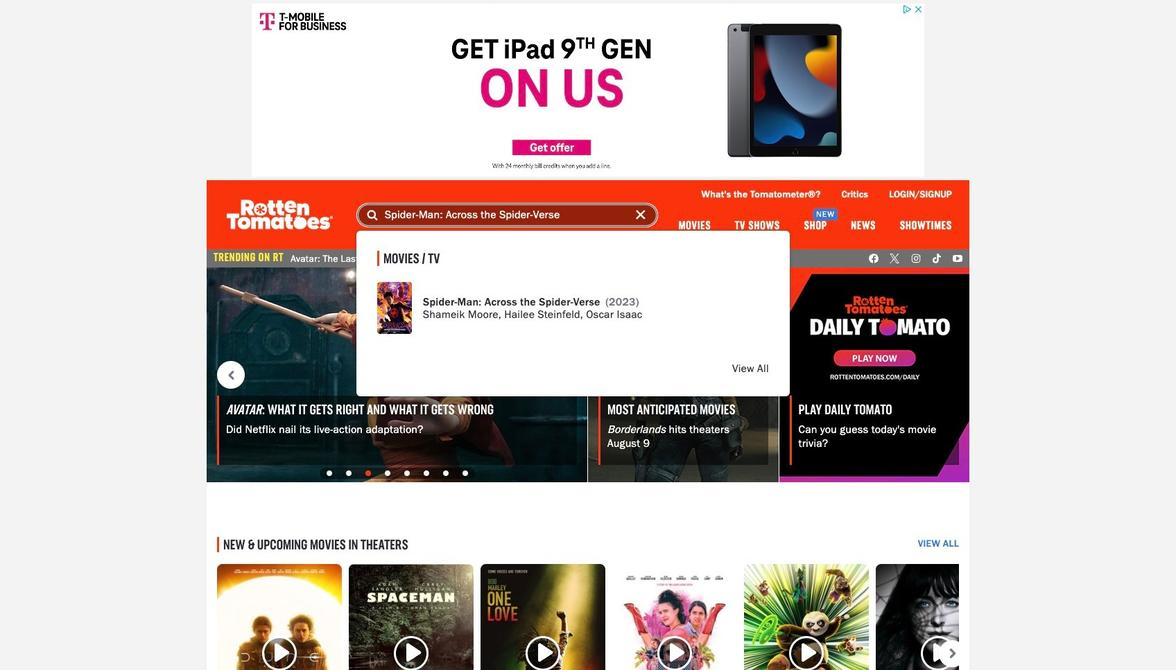 Task type: locate. For each thing, give the bounding box(es) containing it.
navigation bar element
[[207, 180, 969, 250]]



